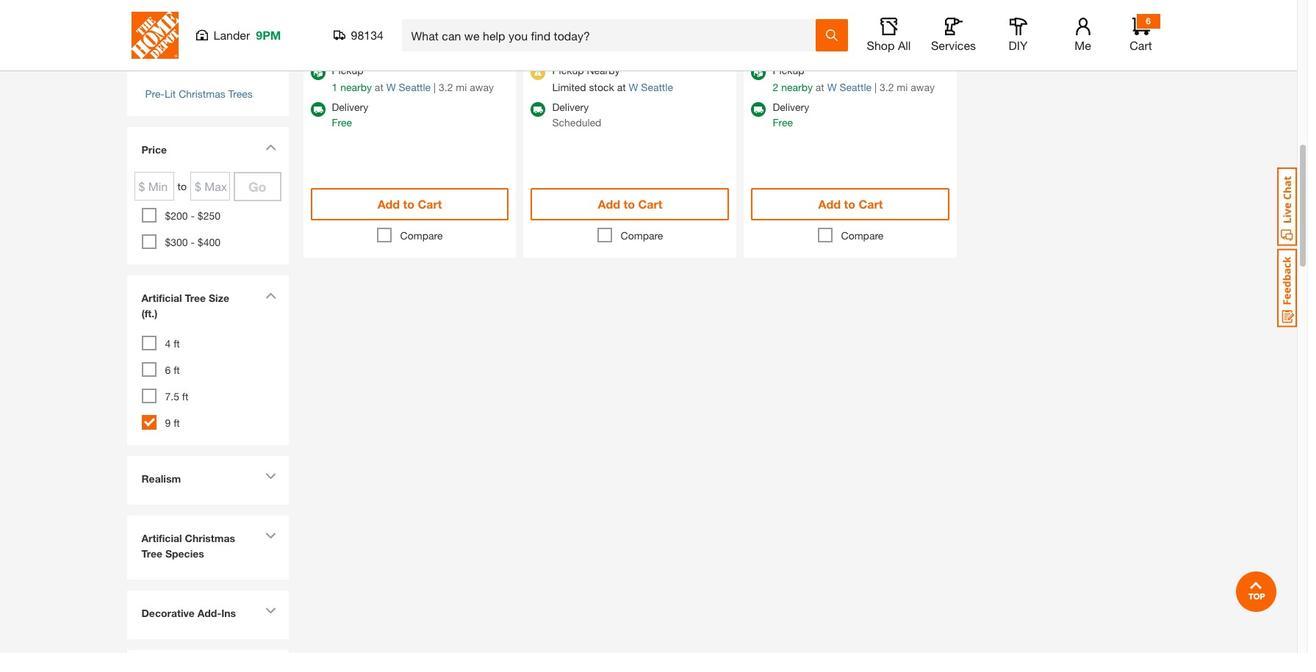 Task type: describe. For each thing, give the bounding box(es) containing it.
pre-
[[145, 87, 165, 100]]

7.5
[[165, 390, 179, 403]]

shop inside shop all button
[[867, 38, 895, 52]]

seattle inside pickup nearby limited stock at w seattle
[[641, 81, 673, 93]]

delivery scheduled
[[552, 101, 602, 129]]

shop for pickup nearby
[[531, 24, 550, 34]]

caret icon image for artificial tree size (ft.)
[[265, 293, 276, 299]]

cart for pickup 2 nearby at w seattle | 3.2 mi away
[[859, 197, 883, 211]]

98134 button
[[333, 28, 384, 43]]

limited stock for pickup image
[[531, 65, 546, 80]]

4
[[165, 337, 171, 350]]

delivery for pickup 2 nearby at w seattle | 3.2 mi away
[[773, 101, 810, 113]]

shop all button
[[866, 18, 913, 53]]

add to cart button for 1 nearby
[[311, 188, 509, 221]]

nearby for 1 nearby
[[341, 81, 372, 93]]

pickup for 1
[[332, 64, 364, 76]]

go button
[[234, 172, 281, 201]]

add to cart for 1 nearby
[[378, 197, 442, 211]]

add for 1 nearby
[[378, 197, 400, 211]]

- for $300
[[191, 236, 195, 249]]

price
[[142, 143, 167, 156]]

lander
[[214, 28, 250, 42]]

seattle for 2 nearby
[[840, 81, 872, 93]]

- for $200
[[191, 210, 195, 222]]

cart for pickup 1 nearby at w seattle | 3.2 mi away
[[418, 197, 442, 211]]

4 ft
[[165, 337, 180, 350]]

9pm
[[256, 28, 281, 42]]

realism
[[142, 473, 181, 485]]

add-
[[198, 607, 221, 620]]

caret icon image for realism
[[265, 473, 276, 480]]

2
[[773, 81, 779, 93]]

caret icon image for decorative add-ins
[[265, 608, 276, 615]]

pre-lit christmas trees
[[145, 87, 253, 100]]

$300 - $400 link
[[165, 236, 221, 249]]

artificial tree size (ft.)
[[142, 292, 229, 320]]

live chat image
[[1278, 168, 1298, 246]]

add to cart button for 2 nearby
[[752, 188, 950, 221]]

delivery for pickup nearby limited stock at w seattle
[[552, 101, 589, 113]]

add for limited stock at
[[598, 197, 621, 211]]

christmas up pre-lit christmas trees link
[[189, 57, 239, 70]]

pre-lit christmas trees link
[[145, 87, 253, 100]]

tree inside 'artificial tree size (ft.)'
[[185, 292, 206, 304]]

services
[[931, 38, 976, 52]]

this for pickup nearby
[[553, 24, 565, 34]]

mi for pickup 1 nearby at w seattle | 3.2 mi away
[[456, 81, 467, 93]]

shop this collection for pickup
[[752, 24, 825, 34]]

free for 2
[[773, 116, 793, 129]]

3.2 for pickup 1 nearby at w seattle | 3.2 mi away
[[439, 81, 453, 93]]

size
[[209, 292, 229, 304]]

w for 2 nearby
[[828, 81, 837, 93]]

at inside pickup nearby limited stock at w seattle
[[617, 81, 626, 93]]

0 horizontal spatial 6
[[165, 364, 171, 376]]

christmas inside artificial christmas tree species
[[185, 532, 235, 545]]

caret icon image for price
[[265, 144, 276, 151]]

price-range-lowerBound telephone field
[[134, 172, 174, 201]]

compare for 2 nearby
[[841, 229, 884, 242]]

$300 - $400
[[165, 236, 221, 249]]

mi for pickup 2 nearby at w seattle | 3.2 mi away
[[897, 81, 908, 93]]

away for pickup 1 nearby at w seattle | 3.2 mi away
[[470, 81, 494, 93]]

add for 2 nearby
[[819, 197, 841, 211]]

decorative add-ins
[[142, 607, 236, 620]]

6 ft link
[[165, 364, 180, 376]]

| for pickup 1 nearby at w seattle | 3.2 mi away
[[434, 81, 436, 93]]

away for pickup 2 nearby at w seattle | 3.2 mi away
[[911, 81, 935, 93]]

ft for 4 ft
[[174, 337, 180, 350]]

artificial tree size (ft.) link
[[134, 283, 281, 332]]

stock
[[589, 81, 614, 93]]

artificial for artificial christmas trees
[[145, 57, 186, 70]]

4 ft link
[[165, 337, 180, 350]]

1 vertical spatial trees
[[242, 57, 268, 70]]

at for 2 nearby
[[816, 81, 825, 93]]

artificial christmas tree species
[[142, 532, 235, 560]]

decorative
[[142, 607, 195, 620]]

species
[[165, 548, 204, 560]]

lit
[[165, 87, 176, 100]]

scheduled
[[552, 116, 602, 129]]

pickup 1 nearby at w seattle | 3.2 mi away
[[332, 64, 494, 93]]

services button
[[930, 18, 977, 53]]



Task type: locate. For each thing, give the bounding box(es) containing it.
2 horizontal spatial add to cart button
[[752, 188, 950, 221]]

w seattle link for 2 nearby
[[828, 81, 872, 93]]

1 horizontal spatial mi
[[897, 81, 908, 93]]

shop this collection link up 2
[[752, 24, 825, 34]]

at right stock at the left top of the page
[[617, 81, 626, 93]]

caret icon image inside decorative add-ins link
[[265, 608, 276, 615]]

1 horizontal spatial available shipping image
[[531, 102, 546, 117]]

caret icon image
[[265, 144, 276, 151], [265, 293, 276, 299], [265, 473, 276, 480], [265, 533, 276, 540], [265, 608, 276, 615]]

3 add to cart from the left
[[819, 197, 883, 211]]

3 add to cart button from the left
[[752, 188, 950, 221]]

3.2 for pickup 2 nearby at w seattle | 3.2 mi away
[[880, 81, 894, 93]]

pickup for nearby
[[552, 64, 584, 76]]

4 caret icon image from the top
[[265, 533, 276, 540]]

pickup for 2
[[773, 64, 805, 76]]

trees down artificial christmas trees link
[[228, 87, 253, 100]]

at for 1 nearby
[[375, 81, 384, 93]]

pickup nearby limited stock at w seattle
[[552, 64, 673, 93]]

available for pickup image for 1 nearby
[[311, 65, 325, 80]]

1 horizontal spatial shop this collection
[[752, 24, 825, 34]]

7.5 ft link
[[165, 390, 189, 403]]

at inside pickup 1 nearby at w seattle | 3.2 mi away
[[375, 81, 384, 93]]

1 horizontal spatial shop this collection link
[[752, 24, 825, 34]]

1 horizontal spatial compare
[[621, 229, 663, 242]]

0 horizontal spatial mi
[[456, 81, 467, 93]]

1 vertical spatial -
[[191, 236, 195, 249]]

artificial up species
[[142, 532, 182, 545]]

limited
[[552, 81, 586, 93]]

tree
[[185, 292, 206, 304], [142, 548, 163, 560]]

1 shop this collection from the left
[[531, 24, 604, 34]]

0 horizontal spatial at
[[375, 81, 384, 93]]

christmas down artificial christmas trees on the left of page
[[179, 87, 225, 100]]

trees
[[209, 16, 233, 29], [242, 57, 268, 70], [228, 87, 253, 100]]

free
[[332, 116, 352, 129], [773, 116, 793, 129]]

2 shop this collection from the left
[[752, 24, 825, 34]]

delivery
[[332, 101, 369, 113], [552, 101, 589, 113], [773, 101, 810, 113]]

1 available for pickup image from the left
[[311, 65, 325, 80]]

3.2 inside pickup 2 nearby at w seattle | 3.2 mi away
[[880, 81, 894, 93]]

compare for 1 nearby
[[400, 229, 443, 242]]

tree inside artificial christmas tree species
[[142, 548, 163, 560]]

1 horizontal spatial at
[[617, 81, 626, 93]]

2 horizontal spatial add
[[819, 197, 841, 211]]

1 seattle from the left
[[399, 81, 431, 93]]

w
[[386, 81, 396, 93], [629, 81, 638, 93], [828, 81, 837, 93]]

0 horizontal spatial shop
[[531, 24, 550, 34]]

to for limited stock at
[[624, 197, 635, 211]]

0 horizontal spatial this
[[553, 24, 565, 34]]

nearby right the 1
[[341, 81, 372, 93]]

shop all
[[867, 38, 911, 52]]

the home depot logo image
[[131, 12, 178, 59]]

2 collection from the left
[[788, 24, 825, 34]]

1 caret icon image from the top
[[265, 144, 276, 151]]

0 horizontal spatial nearby
[[341, 81, 372, 93]]

1 horizontal spatial 6
[[1146, 15, 1151, 26]]

shop this collection link for pickup 2 nearby at w seattle | 3.2 mi away
[[752, 24, 825, 34]]

$200 - $250
[[165, 210, 221, 222]]

$200 - $250 link
[[165, 210, 221, 222]]

caret icon image inside artificial tree size (ft.) link
[[265, 293, 276, 299]]

1 horizontal spatial add to cart button
[[531, 188, 730, 221]]

2 horizontal spatial delivery
[[773, 101, 810, 113]]

1 horizontal spatial add
[[598, 197, 621, 211]]

available shipping image for limited stock at
[[531, 102, 546, 117]]

delivery down 2
[[773, 101, 810, 113]]

1 this from the left
[[553, 24, 565, 34]]

w for 1 nearby
[[386, 81, 396, 93]]

0 horizontal spatial away
[[470, 81, 494, 93]]

pickup up limited
[[552, 64, 584, 76]]

1 shop this collection link from the left
[[531, 24, 604, 34]]

ft up 7.5 ft link
[[174, 364, 180, 376]]

0 horizontal spatial free
[[332, 116, 352, 129]]

w right stock at the left top of the page
[[629, 81, 638, 93]]

| inside pickup 2 nearby at w seattle | 3.2 mi away
[[875, 81, 877, 93]]

at inside pickup 2 nearby at w seattle | 3.2 mi away
[[816, 81, 825, 93]]

artificial up (ft.)
[[142, 292, 182, 304]]

6 down 4
[[165, 364, 171, 376]]

add to cart button for limited stock at
[[531, 188, 730, 221]]

delivery up scheduled
[[552, 101, 589, 113]]

0 horizontal spatial seattle
[[399, 81, 431, 93]]

mi inside pickup 1 nearby at w seattle | 3.2 mi away
[[456, 81, 467, 93]]

shop this collection for pickup nearby
[[531, 24, 604, 34]]

2 horizontal spatial w seattle link
[[828, 81, 872, 93]]

1 compare from the left
[[400, 229, 443, 242]]

1 horizontal spatial this
[[773, 24, 786, 34]]

0 horizontal spatial w
[[386, 81, 396, 93]]

add
[[378, 197, 400, 211], [598, 197, 621, 211], [819, 197, 841, 211]]

w inside pickup nearby limited stock at w seattle
[[629, 81, 638, 93]]

2 add from the left
[[598, 197, 621, 211]]

realism link
[[134, 464, 281, 498]]

feedback link image
[[1278, 248, 1298, 328]]

seattle
[[399, 81, 431, 93], [641, 81, 673, 93], [840, 81, 872, 93]]

artificial for artificial christmas tree species
[[142, 532, 182, 545]]

0 vertical spatial trees
[[209, 16, 233, 29]]

(ft.)
[[142, 307, 158, 320]]

to for 1 nearby
[[403, 197, 415, 211]]

0 vertical spatial artificial
[[145, 57, 186, 70]]

shop this collection link
[[531, 24, 604, 34], [752, 24, 825, 34]]

pickup
[[332, 64, 364, 76], [552, 64, 584, 76], [773, 64, 805, 76]]

artificial for artificial tree size (ft.)
[[142, 292, 182, 304]]

christmas up species
[[185, 532, 235, 545]]

2 caret icon image from the top
[[265, 293, 276, 299]]

2 horizontal spatial available shipping image
[[752, 102, 766, 117]]

2 horizontal spatial compare
[[841, 229, 884, 242]]

1 free from the left
[[332, 116, 352, 129]]

diy
[[1009, 38, 1028, 52]]

3.2 inside pickup 1 nearby at w seattle | 3.2 mi away
[[439, 81, 453, 93]]

1
[[332, 81, 338, 93]]

pickup inside pickup 1 nearby at w seattle | 3.2 mi away
[[332, 64, 364, 76]]

me button
[[1060, 18, 1107, 53]]

2 mi from the left
[[897, 81, 908, 93]]

trees down 'lander 9pm'
[[242, 57, 268, 70]]

2 available shipping image from the left
[[531, 102, 546, 117]]

1 - from the top
[[191, 210, 195, 222]]

delivery down the 1
[[332, 101, 369, 113]]

caret icon image inside realism link
[[265, 473, 276, 480]]

ft right 4
[[174, 337, 180, 350]]

1 horizontal spatial w seattle link
[[629, 81, 673, 93]]

0 horizontal spatial pickup
[[332, 64, 364, 76]]

this
[[553, 24, 565, 34], [773, 24, 786, 34]]

away inside pickup 2 nearby at w seattle | 3.2 mi away
[[911, 81, 935, 93]]

1 horizontal spatial delivery free
[[773, 101, 810, 129]]

pickup up 2
[[773, 64, 805, 76]]

price-range-upperBound telephone field
[[190, 172, 230, 201]]

2 - from the top
[[191, 236, 195, 249]]

2 horizontal spatial shop
[[867, 38, 895, 52]]

shop for pickup
[[752, 24, 771, 34]]

3 w seattle link from the left
[[828, 81, 872, 93]]

6 inside cart 6
[[1146, 15, 1151, 26]]

0 vertical spatial -
[[191, 210, 195, 222]]

2 pickup from the left
[[552, 64, 584, 76]]

1 nearby from the left
[[341, 81, 372, 93]]

1 horizontal spatial delivery
[[552, 101, 589, 113]]

1 vertical spatial 6
[[165, 364, 171, 376]]

ft
[[174, 337, 180, 350], [174, 364, 180, 376], [182, 390, 189, 403], [174, 417, 180, 429]]

artificial christmas trees link
[[142, 56, 274, 71]]

1 add to cart from the left
[[378, 197, 442, 211]]

0 horizontal spatial delivery
[[332, 101, 369, 113]]

| inside pickup 1 nearby at w seattle | 3.2 mi away
[[434, 81, 436, 93]]

-
[[191, 210, 195, 222], [191, 236, 195, 249]]

w right 2
[[828, 81, 837, 93]]

christmas trees link
[[159, 15, 233, 30]]

to
[[178, 180, 187, 193], [403, 197, 415, 211], [624, 197, 635, 211], [844, 197, 856, 211]]

3 pickup from the left
[[773, 64, 805, 76]]

shop
[[531, 24, 550, 34], [752, 24, 771, 34], [867, 38, 895, 52]]

collection for pickup nearby
[[568, 24, 604, 34]]

christmas trees
[[159, 16, 233, 29]]

2 shop this collection link from the left
[[752, 24, 825, 34]]

compare
[[400, 229, 443, 242], [621, 229, 663, 242], [841, 229, 884, 242]]

6 ft
[[165, 364, 180, 376]]

mi
[[456, 81, 467, 93], [897, 81, 908, 93]]

pickup up the 1
[[332, 64, 364, 76]]

1 horizontal spatial add to cart
[[598, 197, 663, 211]]

0 horizontal spatial collection
[[568, 24, 604, 34]]

price link
[[134, 135, 281, 168]]

seattle inside pickup 2 nearby at w seattle | 3.2 mi away
[[840, 81, 872, 93]]

ins
[[221, 607, 236, 620]]

available for pickup image
[[311, 65, 325, 80], [752, 65, 766, 80]]

nearby inside pickup 2 nearby at w seattle | 3.2 mi away
[[782, 81, 813, 93]]

me
[[1075, 38, 1092, 52]]

collection
[[568, 24, 604, 34], [788, 24, 825, 34]]

seattle for 1 nearby
[[399, 81, 431, 93]]

2 at from the left
[[617, 81, 626, 93]]

tree left species
[[142, 548, 163, 560]]

1 horizontal spatial seattle
[[641, 81, 673, 93]]

- right $200
[[191, 210, 195, 222]]

available for pickup image for 2 nearby
[[752, 65, 766, 80]]

add to cart
[[378, 197, 442, 211], [598, 197, 663, 211], [819, 197, 883, 211]]

artificial inside artificial christmas tree species
[[142, 532, 182, 545]]

2 add to cart button from the left
[[531, 188, 730, 221]]

diy button
[[995, 18, 1042, 53]]

6
[[1146, 15, 1151, 26], [165, 364, 171, 376]]

$300
[[165, 236, 188, 249]]

2 | from the left
[[875, 81, 877, 93]]

artificial
[[145, 57, 186, 70], [142, 292, 182, 304], [142, 532, 182, 545]]

decorative add-ins link
[[134, 598, 281, 632]]

| for pickup 2 nearby at w seattle | 3.2 mi away
[[875, 81, 877, 93]]

1 horizontal spatial 3.2
[[880, 81, 894, 93]]

0 horizontal spatial shop this collection
[[531, 24, 604, 34]]

1 | from the left
[[434, 81, 436, 93]]

nearby right 2
[[782, 81, 813, 93]]

0 horizontal spatial 3.2
[[439, 81, 453, 93]]

1 collection from the left
[[568, 24, 604, 34]]

0 horizontal spatial add to cart
[[378, 197, 442, 211]]

add to cart for limited stock at
[[598, 197, 663, 211]]

0 vertical spatial tree
[[185, 292, 206, 304]]

1 w from the left
[[386, 81, 396, 93]]

available shipping image
[[311, 102, 325, 117], [531, 102, 546, 117], [752, 102, 766, 117]]

nearby
[[587, 64, 620, 76]]

shop this collection up limited stock for pickup image
[[531, 24, 604, 34]]

pickup inside pickup nearby limited stock at w seattle
[[552, 64, 584, 76]]

3 available shipping image from the left
[[752, 102, 766, 117]]

this up 2
[[773, 24, 786, 34]]

artificial christmas trees
[[145, 57, 268, 70]]

2 away from the left
[[911, 81, 935, 93]]

cart
[[1130, 38, 1153, 52], [418, 197, 442, 211], [638, 197, 663, 211], [859, 197, 883, 211]]

1 horizontal spatial available for pickup image
[[752, 65, 766, 80]]

artificial up lit
[[145, 57, 186, 70]]

0 horizontal spatial |
[[434, 81, 436, 93]]

3 seattle from the left
[[840, 81, 872, 93]]

2 w seattle link from the left
[[629, 81, 673, 93]]

cart for pickup nearby limited stock at w seattle
[[638, 197, 663, 211]]

delivery free down 2
[[773, 101, 810, 129]]

at right the 1
[[375, 81, 384, 93]]

1 available shipping image from the left
[[311, 102, 325, 117]]

add to cart button
[[311, 188, 509, 221], [531, 188, 730, 221], [752, 188, 950, 221]]

at right 2
[[816, 81, 825, 93]]

ft right "9"
[[174, 417, 180, 429]]

$200
[[165, 210, 188, 222]]

2 horizontal spatial seattle
[[840, 81, 872, 93]]

this up limited
[[553, 24, 565, 34]]

caret icon image inside artificial christmas tree species link
[[265, 533, 276, 540]]

w inside pickup 1 nearby at w seattle | 3.2 mi away
[[386, 81, 396, 93]]

0 horizontal spatial add to cart button
[[311, 188, 509, 221]]

1 add to cart button from the left
[[311, 188, 509, 221]]

1 horizontal spatial shop
[[752, 24, 771, 34]]

|
[[434, 81, 436, 93], [875, 81, 877, 93]]

3 at from the left
[[816, 81, 825, 93]]

1 delivery free from the left
[[332, 101, 369, 129]]

2 available for pickup image from the left
[[752, 65, 766, 80]]

shop this collection link up limited stock for pickup image
[[531, 24, 604, 34]]

to for 2 nearby
[[844, 197, 856, 211]]

3 w from the left
[[828, 81, 837, 93]]

ft for 7.5 ft
[[182, 390, 189, 403]]

at
[[375, 81, 384, 93], [617, 81, 626, 93], [816, 81, 825, 93]]

1 horizontal spatial w
[[629, 81, 638, 93]]

2 nearby from the left
[[782, 81, 813, 93]]

3 add from the left
[[819, 197, 841, 211]]

free down 2
[[773, 116, 793, 129]]

3 caret icon image from the top
[[265, 473, 276, 480]]

ft for 6 ft
[[174, 364, 180, 376]]

0 horizontal spatial tree
[[142, 548, 163, 560]]

2 horizontal spatial add to cart
[[819, 197, 883, 211]]

1 vertical spatial artificial
[[142, 292, 182, 304]]

available shipping image for 2 nearby
[[752, 102, 766, 117]]

pickup 2 nearby at w seattle | 3.2 mi away
[[773, 64, 935, 93]]

1 w seattle link from the left
[[386, 81, 431, 93]]

delivery free down the 1
[[332, 101, 369, 129]]

1 horizontal spatial free
[[773, 116, 793, 129]]

lander 9pm
[[214, 28, 281, 42]]

$250
[[198, 210, 221, 222]]

3 delivery from the left
[[773, 101, 810, 113]]

available shipping image for 1 nearby
[[311, 102, 325, 117]]

free down the 1
[[332, 116, 352, 129]]

3.2
[[439, 81, 453, 93], [880, 81, 894, 93]]

ft for 9 ft
[[174, 417, 180, 429]]

0 horizontal spatial shop this collection link
[[531, 24, 604, 34]]

away inside pickup 1 nearby at w seattle | 3.2 mi away
[[470, 81, 494, 93]]

nearby for 2 nearby
[[782, 81, 813, 93]]

1 at from the left
[[375, 81, 384, 93]]

delivery free
[[332, 101, 369, 129], [773, 101, 810, 129]]

delivery inside delivery scheduled
[[552, 101, 589, 113]]

caret icon image for artificial christmas tree species
[[265, 533, 276, 540]]

1 horizontal spatial |
[[875, 81, 877, 93]]

1 horizontal spatial pickup
[[552, 64, 584, 76]]

2 delivery free from the left
[[773, 101, 810, 129]]

2 horizontal spatial at
[[816, 81, 825, 93]]

0 horizontal spatial w seattle link
[[386, 81, 431, 93]]

shop this collection
[[531, 24, 604, 34], [752, 24, 825, 34]]

w inside pickup 2 nearby at w seattle | 3.2 mi away
[[828, 81, 837, 93]]

2 compare from the left
[[621, 229, 663, 242]]

1 horizontal spatial collection
[[788, 24, 825, 34]]

shop this collection up 2
[[752, 24, 825, 34]]

all
[[898, 38, 911, 52]]

2 free from the left
[[773, 116, 793, 129]]

nearby inside pickup 1 nearby at w seattle | 3.2 mi away
[[341, 81, 372, 93]]

2 horizontal spatial pickup
[[773, 64, 805, 76]]

away
[[470, 81, 494, 93], [911, 81, 935, 93]]

1 mi from the left
[[456, 81, 467, 93]]

9
[[165, 417, 171, 429]]

collection up nearby
[[568, 24, 604, 34]]

w seattle link for 1 nearby
[[386, 81, 431, 93]]

1 pickup from the left
[[332, 64, 364, 76]]

1 horizontal spatial away
[[911, 81, 935, 93]]

cart 6
[[1130, 15, 1153, 52]]

seattle inside pickup 1 nearby at w seattle | 3.2 mi away
[[399, 81, 431, 93]]

delivery for pickup 1 nearby at w seattle | 3.2 mi away
[[332, 101, 369, 113]]

christmas
[[159, 16, 206, 29], [189, 57, 239, 70], [179, 87, 225, 100], [185, 532, 235, 545]]

What can we help you find today? search field
[[411, 20, 815, 51]]

2 add to cart from the left
[[598, 197, 663, 211]]

delivery free for 2
[[773, 101, 810, 129]]

0 horizontal spatial delivery free
[[332, 101, 369, 129]]

- right $300
[[191, 236, 195, 249]]

go
[[248, 178, 267, 194]]

2 3.2 from the left
[[880, 81, 894, 93]]

2 this from the left
[[773, 24, 786, 34]]

2 seattle from the left
[[641, 81, 673, 93]]

1 horizontal spatial tree
[[185, 292, 206, 304]]

9 ft link
[[165, 417, 180, 429]]

christmas up artificial christmas trees on the left of page
[[159, 16, 206, 29]]

3 compare from the left
[[841, 229, 884, 242]]

mi inside pickup 2 nearby at w seattle | 3.2 mi away
[[897, 81, 908, 93]]

1 away from the left
[[470, 81, 494, 93]]

shop this collection link for pickup nearby limited stock at w seattle
[[531, 24, 604, 34]]

1 vertical spatial tree
[[142, 548, 163, 560]]

ft right 7.5
[[182, 390, 189, 403]]

0 horizontal spatial available for pickup image
[[311, 65, 325, 80]]

0 horizontal spatial add
[[378, 197, 400, 211]]

2 vertical spatial trees
[[228, 87, 253, 100]]

1 add from the left
[[378, 197, 400, 211]]

tree left size
[[185, 292, 206, 304]]

$400
[[198, 236, 221, 249]]

w seattle link
[[386, 81, 431, 93], [629, 81, 673, 93], [828, 81, 872, 93]]

6 right 'me' 'button'
[[1146, 15, 1151, 26]]

artificial inside 'artificial tree size (ft.)'
[[142, 292, 182, 304]]

artificial christmas tree species link
[[134, 523, 281, 573]]

1 horizontal spatial nearby
[[782, 81, 813, 93]]

2 delivery from the left
[[552, 101, 589, 113]]

nearby
[[341, 81, 372, 93], [782, 81, 813, 93]]

7.5 ft
[[165, 390, 189, 403]]

pickup inside pickup 2 nearby at w seattle | 3.2 mi away
[[773, 64, 805, 76]]

collection up pickup 2 nearby at w seattle | 3.2 mi away
[[788, 24, 825, 34]]

5 caret icon image from the top
[[265, 608, 276, 615]]

0 horizontal spatial available shipping image
[[311, 102, 325, 117]]

this for pickup
[[773, 24, 786, 34]]

2 vertical spatial artificial
[[142, 532, 182, 545]]

9 ft
[[165, 417, 180, 429]]

caret icon image inside price link
[[265, 144, 276, 151]]

1 3.2 from the left
[[439, 81, 453, 93]]

w right the 1
[[386, 81, 396, 93]]

compare for limited stock at
[[621, 229, 663, 242]]

delivery free for 1
[[332, 101, 369, 129]]

trees up artificial christmas trees link
[[209, 16, 233, 29]]

98134
[[351, 28, 384, 42]]

add to cart for 2 nearby
[[819, 197, 883, 211]]

0 vertical spatial 6
[[1146, 15, 1151, 26]]

free for 1
[[332, 116, 352, 129]]

collection for pickup
[[788, 24, 825, 34]]

0 horizontal spatial compare
[[400, 229, 443, 242]]

1 delivery from the left
[[332, 101, 369, 113]]

2 horizontal spatial w
[[828, 81, 837, 93]]

2 w from the left
[[629, 81, 638, 93]]



Task type: vqa. For each thing, say whether or not it's contained in the screenshot.
third The Add
yes



